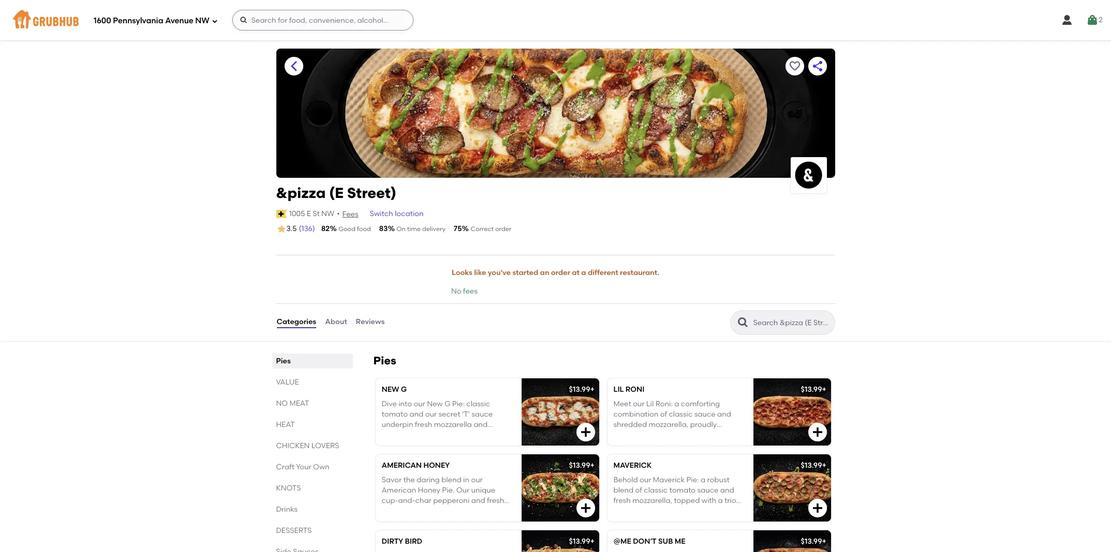Task type: vqa. For each thing, say whether or not it's contained in the screenshot.
E
yes



Task type: describe. For each thing, give the bounding box(es) containing it.
time
[[407, 226, 421, 233]]

good
[[339, 226, 356, 233]]

(136)
[[299, 225, 315, 233]]

1005
[[289, 209, 305, 218]]

new
[[427, 400, 443, 409]]

3.5
[[286, 225, 297, 233]]

at
[[572, 269, 580, 277]]

an
[[540, 269, 549, 277]]

+ for new g
[[590, 385, 595, 394]]

no
[[451, 287, 461, 296]]

don't
[[633, 538, 657, 546]]

about button
[[325, 304, 348, 341]]

switch location
[[370, 209, 424, 218]]

+ for maverick
[[822, 461, 827, 470]]

about
[[325, 318, 347, 327]]

into
[[399, 400, 412, 409]]

roni
[[626, 385, 645, 394]]

correct
[[471, 226, 494, 233]]

reviews
[[356, 318, 385, 327]]

adventure.
[[453, 442, 491, 451]]

basil,
[[413, 432, 431, 440]]

like
[[474, 269, 486, 277]]

Search &pizza (E Street) search field
[[752, 318, 832, 328]]

heat tab
[[276, 420, 349, 430]]

chicken lovers
[[276, 442, 339, 451]]

maverick
[[614, 461, 652, 470]]

1 vertical spatial our
[[425, 411, 437, 419]]

0 vertical spatial our
[[414, 400, 425, 409]]

chicken
[[276, 442, 310, 451]]

&pizza (e street) logo image
[[791, 157, 827, 194]]

order inside button
[[551, 269, 570, 277]]

pies inside 'tab'
[[276, 357, 291, 366]]

avenue
[[165, 16, 193, 25]]

• fees
[[337, 209, 358, 219]]

own
[[313, 463, 330, 472]]

new
[[382, 385, 399, 394]]

1005 e st nw
[[289, 209, 334, 218]]

lil roni
[[614, 385, 645, 394]]

classic
[[467, 400, 490, 409]]

new g
[[382, 385, 407, 394]]

bird
[[405, 538, 422, 546]]

+ for american honey
[[590, 461, 595, 470]]

82
[[321, 225, 330, 233]]

+ for lil roni
[[822, 385, 827, 394]]

0 horizontal spatial and
[[410, 411, 424, 419]]

reviews button
[[355, 304, 385, 341]]

value
[[276, 378, 299, 387]]

switch location button
[[369, 208, 424, 220]]

star icon image
[[276, 224, 286, 235]]

good food
[[339, 226, 371, 233]]

&pizza
[[276, 184, 326, 202]]

on time delivery
[[397, 226, 446, 233]]

looks like you've started an order at a different restaurant.
[[452, 269, 659, 277]]

creating
[[433, 432, 462, 440]]

1 vertical spatial and
[[474, 421, 488, 430]]

secret
[[439, 411, 460, 419]]

1 horizontal spatial pies
[[373, 354, 396, 367]]

heat
[[276, 421, 295, 429]]

looks
[[452, 269, 472, 277]]

lovers
[[311, 442, 339, 451]]

taste
[[433, 442, 451, 451]]

yet
[[382, 442, 393, 451]]

no
[[276, 399, 288, 408]]

fresh
[[415, 421, 432, 430]]

search icon image
[[737, 317, 749, 329]]

$13.99 for new g
[[569, 385, 590, 394]]

g inside dive into our new g pie: classic tomato and our secret 't' sauce underpin fresh mozzarella and fragrant basil, creating a timeless yet tantalizing taste adventure.
[[445, 400, 451, 409]]

subscription pass image
[[276, 210, 287, 218]]

correct order
[[471, 226, 512, 233]]

@me
[[614, 538, 631, 546]]

tomato
[[382, 411, 408, 419]]



Task type: locate. For each thing, give the bounding box(es) containing it.
$13.99 + for american honey
[[569, 461, 595, 470]]

delivery
[[422, 226, 446, 233]]

1 vertical spatial g
[[445, 400, 451, 409]]

categories button
[[276, 304, 317, 341]]

e
[[307, 209, 311, 218]]

value tab
[[276, 377, 349, 388]]

pies tab
[[276, 356, 349, 367]]

0 horizontal spatial pies
[[276, 357, 291, 366]]

@me don't sub me image
[[753, 531, 831, 553]]

•
[[337, 209, 340, 218]]

svg image for maverick
[[811, 502, 824, 515]]

1 vertical spatial nw
[[321, 209, 334, 218]]

switch
[[370, 209, 393, 218]]

mozzarella
[[434, 421, 472, 430]]

underpin
[[382, 421, 413, 430]]

you've
[[488, 269, 511, 277]]

american
[[382, 461, 422, 470]]

a inside button
[[581, 269, 586, 277]]

$13.99 for maverick
[[801, 461, 822, 470]]

order left "at"
[[551, 269, 570, 277]]

$13.99 + for maverick
[[801, 461, 827, 470]]

st
[[313, 209, 320, 218]]

save this restaurant button
[[785, 57, 804, 76]]

sauce
[[472, 411, 493, 419]]

craft your own
[[276, 463, 330, 472]]

new g image
[[521, 379, 599, 446]]

+
[[590, 385, 595, 394], [822, 385, 827, 394], [590, 461, 595, 470], [822, 461, 827, 470], [590, 538, 595, 546], [822, 538, 827, 546]]

1 horizontal spatial a
[[581, 269, 586, 277]]

drinks
[[276, 505, 298, 514]]

craft
[[276, 463, 295, 472]]

g right new
[[401, 385, 407, 394]]

83
[[379, 225, 388, 233]]

tab
[[276, 547, 349, 553]]

fees button
[[342, 209, 359, 220]]

craft your own tab
[[276, 462, 349, 473]]

1 vertical spatial a
[[464, 432, 469, 440]]

dirty bird
[[382, 538, 422, 546]]

pies up value
[[276, 357, 291, 366]]

svg image inside the main navigation "navigation"
[[239, 16, 248, 24]]

1600 pennsylvania avenue nw
[[94, 16, 209, 25]]

nw for 1600 pennsylvania avenue nw
[[195, 16, 209, 25]]

fees
[[463, 287, 478, 296]]

street)
[[347, 184, 396, 202]]

&pizza (e street)
[[276, 184, 396, 202]]

tantalizing
[[394, 442, 431, 451]]

1 vertical spatial order
[[551, 269, 570, 277]]

desserts
[[276, 527, 312, 535]]

on
[[397, 226, 406, 233]]

fees
[[342, 210, 358, 219]]

dive into our new g pie: classic tomato and our secret 't' sauce underpin fresh mozzarella and fragrant basil, creating a timeless yet tantalizing taste adventure.
[[382, 400, 499, 451]]

Search for food, convenience, alcohol... search field
[[232, 10, 413, 31]]

our down new
[[425, 411, 437, 419]]

0 horizontal spatial order
[[495, 226, 512, 233]]

$13.99 for lil roni
[[801, 385, 822, 394]]

and up the fresh
[[410, 411, 424, 419]]

main navigation navigation
[[0, 0, 1111, 40]]

a inside dive into our new g pie: classic tomato and our secret 't' sauce underpin fresh mozzarella and fragrant basil, creating a timeless yet tantalizing taste adventure.
[[464, 432, 469, 440]]

maverick image
[[753, 455, 831, 522]]

meat
[[290, 399, 309, 408]]

knots
[[276, 484, 301, 493]]

drinks tab
[[276, 504, 349, 515]]

0 horizontal spatial a
[[464, 432, 469, 440]]

(e
[[329, 184, 344, 202]]

nw for 1005 e st nw
[[321, 209, 334, 218]]

nw right avenue
[[195, 16, 209, 25]]

1600
[[94, 16, 111, 25]]

0 vertical spatial order
[[495, 226, 512, 233]]

svg image inside 2 button
[[1087, 14, 1099, 26]]

1 horizontal spatial nw
[[321, 209, 334, 218]]

@me don't sub me
[[614, 538, 686, 546]]

a right "at"
[[581, 269, 586, 277]]

fragrant
[[382, 432, 411, 440]]

svg image for lil roni
[[811, 426, 824, 439]]

0 vertical spatial and
[[410, 411, 424, 419]]

lil
[[614, 385, 624, 394]]

chicken lovers tab
[[276, 441, 349, 452]]

't'
[[462, 411, 470, 419]]

0 vertical spatial nw
[[195, 16, 209, 25]]

honey
[[424, 461, 450, 470]]

our right into
[[414, 400, 425, 409]]

caret left icon image
[[288, 60, 300, 72]]

save this restaurant image
[[789, 60, 801, 72]]

different
[[588, 269, 618, 277]]

order
[[495, 226, 512, 233], [551, 269, 570, 277]]

2
[[1099, 15, 1103, 24]]

started
[[513, 269, 538, 277]]

nw left the •
[[321, 209, 334, 218]]

1 horizontal spatial order
[[551, 269, 570, 277]]

no meat
[[276, 399, 309, 408]]

lil roni image
[[753, 379, 831, 446]]

dirty
[[382, 538, 403, 546]]

and down "sauce"
[[474, 421, 488, 430]]

0 vertical spatial a
[[581, 269, 586, 277]]

a
[[581, 269, 586, 277], [464, 432, 469, 440]]

categories
[[277, 318, 316, 327]]

knots tab
[[276, 483, 349, 494]]

order right correct
[[495, 226, 512, 233]]

0 horizontal spatial g
[[401, 385, 407, 394]]

nw inside the main navigation "navigation"
[[195, 16, 209, 25]]

no meat tab
[[276, 398, 349, 409]]

a up adventure.
[[464, 432, 469, 440]]

$13.99 +
[[569, 385, 595, 394], [801, 385, 827, 394], [569, 461, 595, 470], [801, 461, 827, 470], [569, 538, 595, 546], [801, 538, 827, 546]]

pies
[[373, 354, 396, 367], [276, 357, 291, 366]]

$13.99 + for lil roni
[[801, 385, 827, 394]]

pies up new
[[373, 354, 396, 367]]

1 horizontal spatial and
[[474, 421, 488, 430]]

g up secret
[[445, 400, 451, 409]]

no fees
[[451, 287, 478, 296]]

$13.99
[[569, 385, 590, 394], [801, 385, 822, 394], [569, 461, 590, 470], [801, 461, 822, 470], [569, 538, 590, 546], [801, 538, 822, 546]]

our
[[414, 400, 425, 409], [425, 411, 437, 419]]

$13.99 + for new g
[[569, 385, 595, 394]]

1005 e st nw button
[[289, 208, 335, 220]]

svg image
[[239, 16, 248, 24], [579, 426, 592, 439], [811, 426, 824, 439], [811, 502, 824, 515]]

0 vertical spatial g
[[401, 385, 407, 394]]

your
[[296, 463, 311, 472]]

me
[[675, 538, 686, 546]]

g
[[401, 385, 407, 394], [445, 400, 451, 409]]

dive
[[382, 400, 397, 409]]

dirty bird image
[[521, 531, 599, 553]]

american honey
[[382, 461, 450, 470]]

restaurant.
[[620, 269, 659, 277]]

pie:
[[452, 400, 465, 409]]

share icon image
[[811, 60, 824, 72]]

pennsylvania
[[113, 16, 163, 25]]

1 horizontal spatial g
[[445, 400, 451, 409]]

and
[[410, 411, 424, 419], [474, 421, 488, 430]]

sub
[[658, 538, 673, 546]]

timeless
[[471, 432, 499, 440]]

food
[[357, 226, 371, 233]]

svg image for new g
[[579, 426, 592, 439]]

svg image
[[1061, 14, 1074, 26], [1087, 14, 1099, 26], [212, 18, 218, 24], [579, 502, 592, 515]]

$13.99 for american honey
[[569, 461, 590, 470]]

75
[[454, 225, 462, 233]]

nw inside 1005 e st nw button
[[321, 209, 334, 218]]

0 horizontal spatial nw
[[195, 16, 209, 25]]

american honey image
[[521, 455, 599, 522]]

desserts tab
[[276, 526, 349, 537]]



